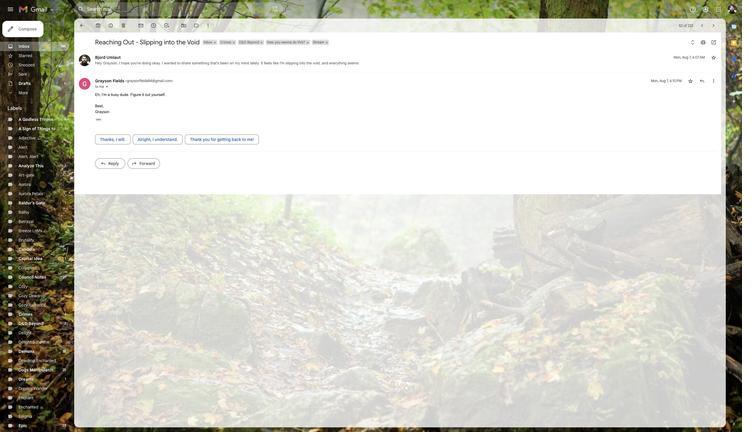 Task type: locate. For each thing, give the bounding box(es) containing it.
a for a godless throne
[[19, 117, 21, 122]]

0 vertical spatial of
[[684, 23, 688, 28]]

4 1 from the top
[[65, 256, 66, 261]]

0 horizontal spatial crimes
[[19, 312, 33, 317]]

aurora down the art-gate link
[[19, 182, 31, 187]]

fields
[[113, 78, 124, 84]]

it
[[142, 93, 144, 97]]

drafts
[[19, 81, 31, 86]]

1 vertical spatial delight
[[19, 340, 32, 345]]

1 vertical spatial alert
[[29, 154, 38, 159]]

52
[[680, 23, 683, 28]]

to left 'come'
[[51, 126, 55, 131]]

a left the sign
[[19, 126, 21, 131]]

compose button
[[2, 21, 44, 37]]

1 down 4
[[65, 126, 66, 131]]

aurora
[[19, 182, 31, 187], [19, 191, 31, 196]]

0 vertical spatial d&d
[[239, 40, 247, 44]]

2 21 from the top
[[63, 275, 66, 279]]

25
[[62, 368, 66, 372]]

1 horizontal spatial beyond
[[247, 40, 259, 44]]

0 horizontal spatial mon,
[[651, 79, 659, 83]]

0 vertical spatial 7,
[[690, 55, 692, 59]]

0 horizontal spatial d&d
[[19, 321, 28, 326]]

not starred image
[[688, 78, 694, 84]]

cozy down cozy 'link'
[[19, 293, 28, 299]]

out
[[145, 93, 150, 97]]

0 vertical spatial grayson
[[95, 78, 112, 84]]

3
[[64, 321, 66, 326]]

inbox up the starred
[[19, 44, 30, 49]]

brutality link
[[19, 238, 34, 243]]

enchanted up "manipulating" at the left bottom of page
[[36, 358, 56, 364]]

0 horizontal spatial you
[[203, 137, 210, 142]]

0 vertical spatial aug
[[683, 55, 689, 59]]

demons
[[19, 349, 35, 354]]

21 for candela
[[63, 247, 66, 252]]

1 21 from the top
[[63, 247, 66, 252]]

dreamy wander
[[19, 386, 48, 391]]

inbox for "inbox" link
[[19, 44, 30, 49]]

of right 52
[[684, 23, 688, 28]]

3 1 from the top
[[65, 201, 66, 205]]

Search mail text field
[[87, 6, 255, 12]]

forward
[[140, 161, 155, 166]]

to left the me!
[[242, 137, 246, 142]]

1 right this
[[65, 164, 66, 168]]

1 for a sign of things to come
[[65, 126, 66, 131]]

baldur's
[[19, 200, 35, 206]]

dewdrop up radiance on the left of page
[[29, 293, 45, 299]]

1 right idea on the left bottom of the page
[[65, 256, 66, 261]]

0 horizontal spatial aug
[[660, 79, 666, 83]]

None search field
[[74, 2, 283, 16]]

art-gate
[[19, 173, 34, 178]]

enigma link
[[19, 414, 32, 419]]

0 vertical spatial 21
[[63, 247, 66, 252]]

mon, aug 7, 6:10 pm
[[651, 79, 682, 83]]

yourself.
[[151, 93, 166, 97]]

0 horizontal spatial of
[[32, 126, 36, 131]]

d&d
[[239, 40, 247, 44], [19, 321, 28, 326]]

how
[[267, 40, 274, 44]]

grayson down best,
[[95, 110, 109, 114]]

delight down d&d beyond link
[[19, 330, 32, 336]]

0 vertical spatial aurora
[[19, 182, 31, 187]]

delight down 'delight' link
[[19, 340, 32, 345]]

alert
[[19, 145, 27, 150], [29, 154, 38, 159]]

come
[[56, 126, 68, 131]]

1 vertical spatial i'm
[[102, 93, 107, 97]]

7, for 6:10 pm
[[667, 79, 669, 83]]

a for a sign of things to come
[[19, 126, 21, 131]]

cozy for cozy 'link'
[[19, 284, 28, 289]]

to
[[177, 61, 181, 65], [95, 84, 98, 89], [51, 126, 55, 131], [242, 137, 246, 142]]

a sign of things to come link
[[19, 126, 68, 131]]

cozy up crimes link
[[19, 303, 28, 308]]

i right alright,
[[153, 137, 154, 142]]

beyond left how
[[247, 40, 259, 44]]

back to inbox image
[[79, 23, 85, 28]]

beyond down crimes link
[[29, 321, 44, 326]]

labels heading
[[8, 106, 62, 111]]

and
[[322, 61, 328, 65]]

d&d inside "labels" navigation
[[19, 321, 28, 326]]

beyond for d&d beyond link
[[29, 321, 44, 326]]

hope
[[121, 61, 130, 65]]

will.
[[118, 137, 126, 142]]

art-
[[19, 173, 26, 178]]

labels navigation
[[0, 19, 74, 432]]

list
[[74, 49, 717, 173]]

council
[[19, 275, 34, 280]]

mark as unread image
[[138, 23, 144, 28]]

0 horizontal spatial d&d beyond
[[19, 321, 44, 326]]

mon, for mon, aug 7, 6:10 pm
[[651, 79, 659, 83]]

1 vertical spatial mon,
[[651, 79, 659, 83]]

dreamy wander link
[[19, 386, 48, 391]]

epic link
[[19, 423, 27, 428]]

breeze
[[19, 228, 31, 234]]

drafts link
[[19, 81, 31, 86]]

1
[[65, 126, 66, 131], [65, 164, 66, 168], [65, 201, 66, 205], [65, 256, 66, 261], [65, 377, 66, 381]]

you right how
[[275, 40, 281, 44]]

crimes up d&d beyond link
[[19, 312, 33, 317]]

14
[[63, 312, 66, 317]]

on
[[230, 61, 234, 65]]

1 horizontal spatial into
[[300, 61, 306, 65]]

2 grayson from the top
[[95, 110, 109, 114]]

2 delight from the top
[[19, 340, 32, 345]]

archive image
[[95, 23, 101, 28]]

1 horizontal spatial aug
[[683, 55, 689, 59]]

1 horizontal spatial alert
[[29, 154, 38, 159]]

7, left 6:07 am
[[690, 55, 692, 59]]

i
[[119, 61, 120, 65], [162, 61, 163, 65], [116, 137, 117, 142], [153, 137, 154, 142]]

1 a from the top
[[19, 117, 21, 122]]

show details image
[[105, 85, 109, 88]]

hey grayson, i hope you're doing okay. i wanted to share something that's been on my mind lately. it feels like i'm slipping into the void, and everything seems
[[95, 61, 359, 65]]

1 vertical spatial grayson
[[95, 110, 109, 114]]

d&d beyond down crimes link
[[19, 321, 44, 326]]

to left me
[[95, 84, 98, 89]]

analyze this
[[19, 163, 44, 169]]

cozy for cozy dewdrop
[[19, 293, 28, 299]]

d&d beyond inside "labels" navigation
[[19, 321, 44, 326]]

1 vertical spatial 7,
[[667, 79, 669, 83]]

dude.
[[120, 93, 129, 97]]

bjord umlaut
[[95, 55, 121, 60]]

1 vertical spatial of
[[32, 126, 36, 131]]

gate
[[36, 200, 45, 206]]

aurora down aurora link
[[19, 191, 31, 196]]

5 1 from the top
[[65, 377, 66, 381]]

1 horizontal spatial 7,
[[690, 55, 692, 59]]

delight
[[19, 330, 32, 336], [19, 340, 32, 345]]

d&d beyond inside button
[[239, 40, 259, 44]]

list containing bjord umlaut
[[74, 49, 717, 173]]

0 vertical spatial d&d beyond
[[239, 40, 259, 44]]

compose
[[19, 26, 37, 32]]

inbox inside "labels" navigation
[[19, 44, 30, 49]]

i right okay.
[[162, 61, 163, 65]]

0 horizontal spatial beyond
[[29, 321, 44, 326]]

cozy link
[[19, 284, 28, 289]]

inbox
[[204, 40, 213, 44], [19, 44, 30, 49]]

slipping
[[140, 38, 163, 46]]

1 delight from the top
[[19, 330, 32, 336]]

brutality
[[19, 238, 34, 243]]

2 aurora from the top
[[19, 191, 31, 196]]

mon, aug 7, 6:07 am
[[674, 55, 706, 59]]

crimes inside button
[[220, 40, 231, 44]]

0 horizontal spatial into
[[164, 38, 175, 46]]

enchanted down enchant link
[[19, 405, 38, 410]]

reaching
[[95, 38, 122, 46]]

0 vertical spatial into
[[164, 38, 175, 46]]

d&d up 'delight' link
[[19, 321, 28, 326]]

d&d inside the d&d beyond button
[[239, 40, 247, 44]]

0 horizontal spatial inbox
[[19, 44, 30, 49]]

aug
[[683, 55, 689, 59], [660, 79, 666, 83]]

0 vertical spatial dewdrop
[[29, 293, 45, 299]]

the
[[176, 38, 186, 46], [307, 61, 312, 65]]

1 vertical spatial 21
[[63, 275, 66, 279]]

ballsy
[[19, 210, 29, 215]]

7,
[[690, 55, 692, 59], [667, 79, 669, 83]]

tab list
[[726, 19, 743, 411]]

epic
[[19, 423, 27, 428]]

beyond
[[247, 40, 259, 44], [29, 321, 44, 326]]

crimes right the inbox button
[[220, 40, 231, 44]]

1 horizontal spatial you
[[275, 40, 281, 44]]

1 vertical spatial into
[[300, 61, 306, 65]]

for
[[211, 137, 216, 142]]

d&d beyond up mind
[[239, 40, 259, 44]]

0 vertical spatial the
[[176, 38, 186, 46]]

me!
[[247, 137, 254, 142]]

aug for 6:10 pm
[[660, 79, 666, 83]]

thanks, i will. button
[[95, 135, 131, 144]]

2 a from the top
[[19, 126, 21, 131]]

1 vertical spatial enchanted
[[19, 405, 38, 410]]

0 vertical spatial crimes
[[220, 40, 231, 44]]

the left void
[[176, 38, 186, 46]]

52 of 222
[[680, 23, 694, 28]]

1 vertical spatial beyond
[[29, 321, 44, 326]]

art-gate link
[[19, 173, 34, 178]]

1 vertical spatial d&d beyond
[[19, 321, 44, 326]]

i left will.
[[116, 137, 117, 142]]

0 horizontal spatial alert
[[19, 145, 27, 150]]

3 cozy from the top
[[19, 303, 28, 308]]

something
[[192, 61, 209, 65]]

dreams link
[[19, 377, 34, 382]]

d&d for the d&d beyond button
[[239, 40, 247, 44]]

manipulating
[[30, 368, 56, 373]]

2 1 from the top
[[65, 164, 66, 168]]

cozy
[[19, 284, 28, 289], [19, 293, 28, 299], [19, 303, 28, 308]]

alert up analyze this link
[[29, 154, 38, 159]]

do
[[293, 40, 297, 44]]

1 vertical spatial aug
[[660, 79, 666, 83]]

i left hope
[[119, 61, 120, 65]]

dewdrop
[[29, 293, 45, 299], [19, 358, 35, 364]]

2 vertical spatial cozy
[[19, 303, 28, 308]]

1 horizontal spatial inbox
[[204, 40, 213, 44]]

21
[[63, 247, 66, 252], [63, 275, 66, 279]]

things
[[37, 126, 50, 131]]

18
[[63, 349, 66, 354]]

beyond inside button
[[247, 40, 259, 44]]

0 vertical spatial cozy
[[19, 284, 28, 289]]

show trimmed content image
[[95, 118, 102, 121]]

0 vertical spatial i'm
[[280, 61, 285, 65]]

1 vertical spatial d&d
[[19, 321, 28, 326]]

0 horizontal spatial 7,
[[667, 79, 669, 83]]

betrayal link
[[19, 219, 34, 224]]

i'm right like at the top of the page
[[280, 61, 285, 65]]

1 aurora from the top
[[19, 182, 31, 187]]

1 right gate
[[65, 201, 66, 205]]

1 horizontal spatial d&d
[[239, 40, 247, 44]]

d&d right the crimes button
[[239, 40, 247, 44]]

1 horizontal spatial d&d beyond
[[239, 40, 259, 44]]

d&d beyond button
[[238, 40, 260, 45]]

0 vertical spatial beyond
[[247, 40, 259, 44]]

my
[[235, 61, 240, 65]]

dewdrop down the demons
[[19, 358, 35, 364]]

graysonfields84@gmail.com
[[127, 79, 172, 83]]

council notes
[[19, 275, 46, 280]]

mon, left 6:10 pm
[[651, 79, 659, 83]]

you left for
[[203, 137, 210, 142]]

cozy down council
[[19, 284, 28, 289]]

beyond inside "labels" navigation
[[29, 321, 44, 326]]

1 horizontal spatial crimes
[[220, 40, 231, 44]]

into down add to tasks image
[[164, 38, 175, 46]]

to left share
[[177, 61, 181, 65]]

crimes inside "labels" navigation
[[19, 312, 33, 317]]

0 vertical spatial mon,
[[674, 55, 682, 59]]

1 cozy from the top
[[19, 284, 28, 289]]

void
[[187, 38, 200, 46]]

aug left 6:10 pm
[[660, 79, 666, 83]]

1 horizontal spatial the
[[307, 61, 312, 65]]

inbox inside button
[[204, 40, 213, 44]]

sent
[[19, 72, 27, 77]]

1 vertical spatial aurora
[[19, 191, 31, 196]]

of right the sign
[[32, 126, 36, 131]]

a left godless
[[19, 117, 21, 122]]

aug left 6:07 am
[[683, 55, 689, 59]]

delight for delight sunshine
[[19, 340, 32, 345]]

1 vertical spatial you
[[203, 137, 210, 142]]

alert up alert,
[[19, 145, 27, 150]]

mon,
[[674, 55, 682, 59], [651, 79, 659, 83]]

to inside "labels" navigation
[[51, 126, 55, 131]]

report spam image
[[108, 23, 114, 28]]

7, left 6:10 pm
[[667, 79, 669, 83]]

0 vertical spatial delight
[[19, 330, 32, 336]]

inbox right void
[[204, 40, 213, 44]]

1 horizontal spatial mon,
[[674, 55, 682, 59]]

0 vertical spatial you
[[275, 40, 281, 44]]

1 vertical spatial crimes
[[19, 312, 33, 317]]

mon, left 6:07 am
[[674, 55, 682, 59]]

reaching out - slipping into the void
[[95, 38, 200, 46]]

1 vertical spatial cozy
[[19, 293, 28, 299]]

search mail image
[[76, 4, 86, 15]]

analyze this link
[[19, 163, 44, 169]]

grayson fields cell
[[95, 78, 173, 84]]

1 1 from the top
[[65, 126, 66, 131]]

1 vertical spatial a
[[19, 126, 21, 131]]

everything
[[329, 61, 347, 65]]

labels image
[[194, 23, 200, 28]]

2 cozy from the top
[[19, 293, 28, 299]]

0 vertical spatial enchanted
[[36, 358, 56, 364]]

into right slipping
[[300, 61, 306, 65]]

0 vertical spatial a
[[19, 117, 21, 122]]

i'm left 'a'
[[102, 93, 107, 97]]

grayson up me
[[95, 78, 112, 84]]

1 down 25 at the left of page
[[65, 377, 66, 381]]

1 horizontal spatial i'm
[[280, 61, 285, 65]]

candela
[[19, 247, 35, 252]]

the left void,
[[307, 61, 312, 65]]

mon, aug 7, 6:07 am cell
[[674, 55, 706, 60]]

aurora petals
[[19, 191, 43, 196]]



Task type: describe. For each thing, give the bounding box(es) containing it.
breeze lush link
[[19, 228, 41, 234]]

been
[[220, 61, 229, 65]]

it
[[261, 61, 263, 65]]

busy
[[111, 93, 119, 97]]

1 for dreams
[[65, 377, 66, 381]]

best,
[[95, 104, 104, 108]]

labels
[[8, 106, 22, 111]]

to me
[[95, 84, 104, 89]]

a godless throne
[[19, 117, 53, 122]]

>
[[172, 79, 173, 83]]

7, for 6:07 am
[[690, 55, 692, 59]]

alert, alert link
[[19, 154, 38, 159]]

dewdrop enchanted link
[[19, 358, 56, 364]]

settings image
[[703, 6, 710, 13]]

222
[[688, 23, 694, 28]]

this?
[[298, 40, 305, 44]]

enchant
[[19, 395, 34, 401]]

1 vertical spatial the
[[307, 61, 312, 65]]

1 for baldur's gate
[[65, 201, 66, 205]]

snoozed link
[[19, 62, 35, 68]]

beyond for the d&d beyond button
[[247, 40, 259, 44]]

aurora link
[[19, 182, 31, 187]]

understand.
[[155, 137, 178, 142]]

more image
[[205, 23, 211, 28]]

stream
[[313, 40, 324, 44]]

146
[[60, 44, 66, 48]]

collapse
[[19, 265, 35, 271]]

cozy dewdrop link
[[19, 293, 45, 299]]

how you wanna do this?
[[267, 40, 305, 44]]

alert link
[[19, 145, 27, 150]]

seems
[[348, 61, 359, 65]]

this
[[35, 163, 44, 169]]

0 horizontal spatial the
[[176, 38, 186, 46]]

crimes for the crimes button
[[220, 40, 231, 44]]

6
[[64, 81, 66, 86]]

delight for 'delight' link
[[19, 330, 32, 336]]

d&d beyond for the d&d beyond button
[[239, 40, 259, 44]]

adjective link
[[19, 135, 36, 141]]

best, grayson
[[95, 104, 109, 114]]

to inside thank you for getting back to me! button
[[242, 137, 246, 142]]

alert, alert
[[19, 154, 38, 159]]

aurora for aurora link
[[19, 182, 31, 187]]

thanks, i will.
[[100, 137, 126, 142]]

crimes for crimes link
[[19, 312, 33, 317]]

1 for capital idea
[[65, 256, 66, 261]]

main menu image
[[7, 6, 14, 13]]

enigma
[[19, 414, 32, 419]]

snoozed
[[19, 62, 35, 68]]

petals
[[32, 191, 43, 196]]

4
[[64, 117, 66, 122]]

figure
[[130, 93, 141, 97]]

capital idea link
[[19, 256, 42, 261]]

inbox for the inbox button
[[204, 40, 213, 44]]

cozy for cozy radiance
[[19, 303, 28, 308]]

1 vertical spatial dewdrop
[[19, 358, 35, 364]]

thank you for getting back to me! button
[[185, 135, 259, 144]]

advanced search options image
[[269, 3, 281, 15]]

dogs manipulating time link
[[19, 368, 66, 373]]

gmail image
[[19, 3, 50, 15]]

d&d beyond for d&d beyond link
[[19, 321, 44, 326]]

lately.
[[250, 61, 260, 65]]

void,
[[313, 61, 321, 65]]

collapse link
[[19, 265, 35, 271]]

sign
[[22, 126, 31, 131]]

d&d for d&d beyond link
[[19, 321, 28, 326]]

aurora petals link
[[19, 191, 43, 196]]

you for for
[[203, 137, 210, 142]]

wanna
[[282, 40, 292, 44]]

0 vertical spatial alert
[[19, 145, 27, 150]]

aug for 6:07 am
[[683, 55, 689, 59]]

mon, aug 7, 6:10 pm cell
[[651, 78, 682, 84]]

enchanted link
[[19, 405, 38, 410]]

dewdrop enchanted
[[19, 358, 56, 364]]

Not starred checkbox
[[711, 55, 717, 60]]

1 horizontal spatial of
[[684, 23, 688, 28]]

not starred image
[[711, 55, 717, 60]]

snooze image
[[151, 23, 157, 28]]

adjective
[[19, 135, 36, 141]]

how you wanna do this? button
[[266, 40, 306, 45]]

newer image
[[700, 23, 706, 28]]

more button
[[0, 88, 70, 97]]

1 for analyze this
[[65, 164, 66, 168]]

-
[[136, 38, 139, 46]]

21 for council notes
[[63, 275, 66, 279]]

mind
[[241, 61, 249, 65]]

starred link
[[19, 53, 32, 58]]

thank
[[190, 137, 202, 142]]

you for wanna
[[275, 40, 281, 44]]

eh, i'm a busy dude. figure it out yourself.
[[95, 93, 166, 97]]

delight sunshine link
[[19, 340, 49, 345]]

a sign of things to come
[[19, 126, 68, 131]]

doing
[[142, 61, 151, 65]]

aurora for aurora petals
[[19, 191, 31, 196]]

inbox link
[[19, 44, 30, 49]]

starred
[[19, 53, 32, 58]]

forward link
[[128, 158, 160, 169]]

betrayal
[[19, 219, 34, 224]]

0 horizontal spatial i'm
[[102, 93, 107, 97]]

thanks,
[[100, 137, 115, 142]]

i inside button
[[116, 137, 117, 142]]

6:10 pm
[[670, 79, 682, 83]]

delight sunshine
[[19, 340, 49, 345]]

baldur's gate link
[[19, 200, 45, 206]]

add to tasks image
[[164, 23, 169, 28]]

feels
[[264, 61, 272, 65]]

grayson fields < graysonfields84@gmail.com >
[[95, 78, 173, 84]]

alright, i understand.
[[138, 137, 178, 142]]

radiance
[[29, 303, 46, 308]]

sent link
[[19, 72, 27, 77]]

support image
[[690, 6, 697, 13]]

mon, for mon, aug 7, 6:07 am
[[674, 55, 682, 59]]

delete image
[[121, 23, 126, 28]]

of inside "labels" navigation
[[32, 126, 36, 131]]

1 grayson from the top
[[95, 78, 112, 84]]

a godless throne link
[[19, 117, 53, 122]]

alert,
[[19, 154, 29, 159]]

umlaut
[[107, 55, 121, 60]]

move to image
[[181, 23, 187, 28]]

i inside button
[[153, 137, 154, 142]]

dreams
[[19, 377, 34, 382]]

older image
[[711, 23, 717, 28]]

Not starred checkbox
[[688, 78, 694, 84]]



Task type: vqa. For each thing, say whether or not it's contained in the screenshot.
7,
yes



